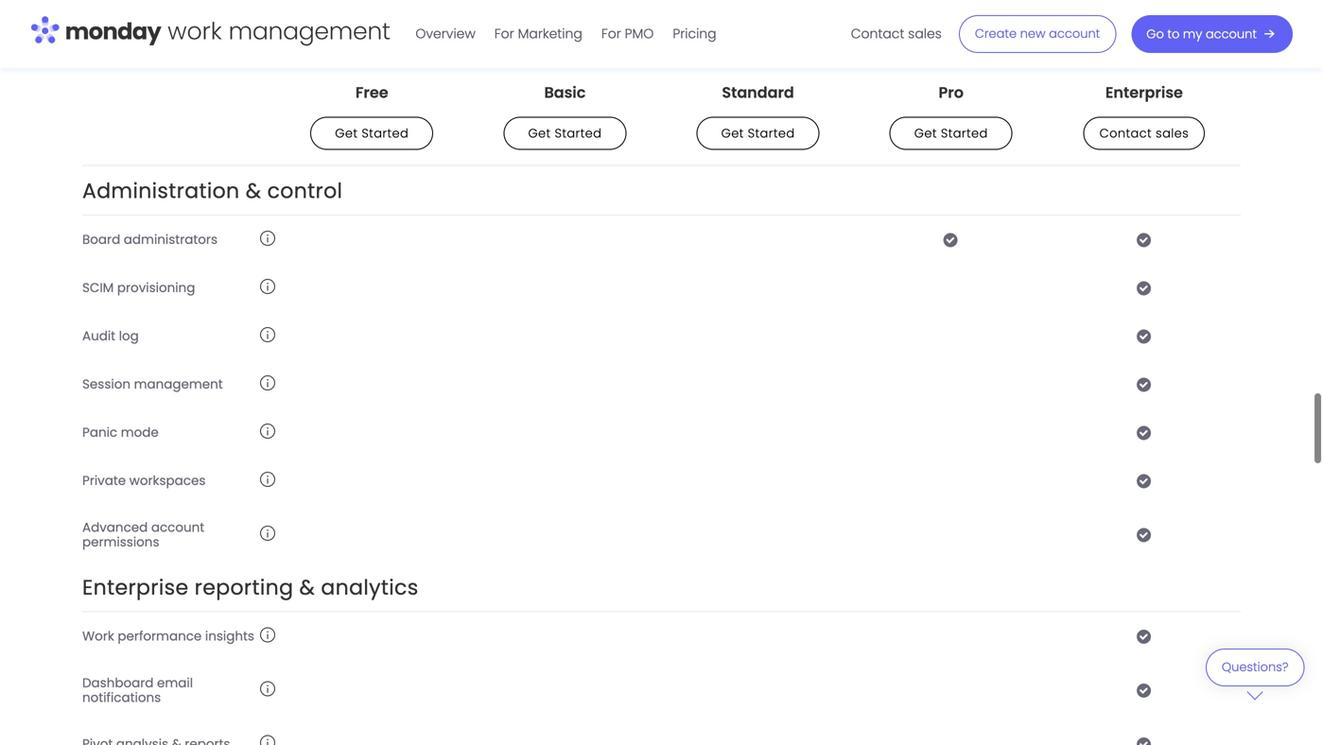 Task type: locate. For each thing, give the bounding box(es) containing it.
1 get started button from the left
[[311, 117, 434, 150]]

1 vertical spatial contact sales
[[1100, 125, 1189, 142]]

1 info copy image from the top
[[260, 38, 275, 53]]

3 get started from the left
[[721, 125, 795, 142]]

4 started from the left
[[941, 125, 988, 142]]

started for free
[[362, 125, 409, 142]]

get started down free at left top
[[335, 125, 409, 142]]

get started button down basic
[[504, 117, 627, 150]]

free
[[356, 82, 388, 103]]

4 get from the left
[[915, 125, 937, 142]]

for left pmo
[[602, 25, 621, 43]]

enterprise down the go
[[1106, 82, 1183, 103]]

1 vertical spatial &
[[299, 573, 315, 602]]

0 horizontal spatial &
[[246, 176, 261, 205]]

sales
[[908, 25, 942, 43], [1156, 125, 1189, 142]]

get started
[[335, 125, 409, 142], [528, 125, 602, 142], [721, 125, 795, 142], [915, 125, 988, 142]]

1 get from the left
[[335, 125, 358, 142]]

standard
[[722, 82, 794, 103]]

create new account button
[[959, 15, 1117, 53]]

0 vertical spatial enterprise
[[1106, 82, 1183, 103]]

reporting
[[195, 573, 294, 602]]

started for basic
[[555, 125, 602, 142]]

1 vertical spatial contact
[[1100, 125, 1152, 142]]

3 get from the left
[[721, 125, 744, 142]]

contact sales
[[851, 25, 942, 43], [1100, 125, 1189, 142]]

2 info copy image from the top
[[260, 472, 275, 487]]

2 get started button from the left
[[504, 117, 627, 150]]

started down pro
[[941, 125, 988, 142]]

2 started from the left
[[555, 125, 602, 142]]

5 info copy image from the top
[[260, 424, 275, 439]]

account down workspaces
[[151, 519, 205, 536]]

info copy image for log
[[260, 327, 275, 342]]

integration permissions
[[82, 38, 232, 56]]

get started down standard
[[721, 125, 795, 142]]

0 horizontal spatial contact
[[851, 25, 905, 43]]

0 vertical spatial contact
[[851, 25, 905, 43]]

info copy image
[[260, 279, 275, 294], [260, 472, 275, 487], [260, 526, 275, 541], [260, 628, 275, 643], [260, 681, 275, 697]]

for
[[495, 25, 514, 43], [602, 25, 621, 43]]

go
[[1147, 26, 1164, 43]]

2 get from the left
[[528, 125, 551, 142]]

info copy image for private workspaces
[[260, 472, 275, 487]]

1 pricing check image from the top
[[1137, 88, 1152, 103]]

0 horizontal spatial for
[[495, 25, 514, 43]]

& left analytics
[[299, 573, 315, 602]]

6 pricing check image from the top
[[1137, 527, 1152, 543]]

for left marketing
[[495, 25, 514, 43]]

my
[[1183, 26, 1203, 43]]

started down basic
[[555, 125, 602, 142]]

5 pricing check image from the top
[[1137, 473, 1152, 489]]

pricing check image
[[1137, 40, 1152, 55], [944, 232, 959, 247], [1137, 232, 1152, 247], [1137, 280, 1152, 295], [1137, 329, 1152, 344], [1137, 683, 1152, 698]]

enterprise down permissions
[[82, 573, 189, 602]]

new
[[1020, 25, 1046, 42]]

0 vertical spatial contact sales
[[851, 25, 942, 43]]

get started button down pro
[[890, 117, 1013, 150]]

scim
[[82, 279, 114, 297]]

&
[[246, 176, 261, 205], [299, 573, 315, 602]]

get
[[335, 125, 358, 142], [528, 125, 551, 142], [721, 125, 744, 142], [915, 125, 937, 142]]

audit
[[82, 327, 116, 345]]

permissions
[[82, 534, 159, 551]]

for marketing link
[[485, 19, 592, 49]]

for pmo
[[602, 25, 654, 43]]

1 horizontal spatial for
[[602, 25, 621, 43]]

info copy image
[[260, 38, 275, 53], [260, 231, 275, 246], [260, 327, 275, 342], [260, 375, 275, 391], [260, 424, 275, 439], [260, 735, 275, 745]]

0 vertical spatial contact sales button
[[842, 19, 952, 49]]

5 info copy image from the top
[[260, 681, 275, 697]]

1 for from the left
[[495, 25, 514, 43]]

main element
[[406, 0, 1293, 68]]

overview
[[416, 25, 476, 43]]

1 horizontal spatial contact sales
[[1100, 125, 1189, 142]]

0 horizontal spatial contact sales
[[851, 25, 942, 43]]

marketing
[[518, 25, 583, 43]]

3 info copy image from the top
[[260, 327, 275, 342]]

0 horizontal spatial sales
[[908, 25, 942, 43]]

workspaces
[[129, 472, 206, 490]]

get for basic
[[528, 125, 551, 142]]

3 pricing check image from the top
[[1137, 377, 1152, 392]]

dashboard email notifications
[[82, 674, 193, 707]]

scim provisioning
[[82, 279, 195, 297]]

analytics
[[321, 573, 419, 602]]

work performance insights
[[82, 628, 254, 645]]

to
[[1168, 26, 1180, 43]]

questions?
[[1222, 659, 1289, 676]]

administration & control
[[82, 176, 343, 205]]

private
[[82, 472, 126, 490]]

get started button down standard
[[697, 117, 820, 150]]

1 vertical spatial enterprise
[[82, 573, 189, 602]]

4 get started button from the left
[[890, 117, 1013, 150]]

account
[[1049, 25, 1101, 42], [1206, 26, 1257, 43], [151, 519, 205, 536]]

contact
[[851, 25, 905, 43], [1100, 125, 1152, 142]]

create new account
[[975, 25, 1101, 42]]

info copy image for scim provisioning
[[260, 279, 275, 294]]

get started button for pro
[[890, 117, 1013, 150]]

started down standard
[[748, 125, 795, 142]]

session management
[[82, 376, 223, 393]]

management
[[134, 376, 223, 393]]

3 get started button from the left
[[697, 117, 820, 150]]

3 started from the left
[[748, 125, 795, 142]]

started down free at left top
[[362, 125, 409, 142]]

get started for standard
[[721, 125, 795, 142]]

pricing
[[673, 25, 717, 43]]

started
[[362, 125, 409, 142], [555, 125, 602, 142], [748, 125, 795, 142], [941, 125, 988, 142]]

account right 'new'
[[1049, 25, 1101, 42]]

3 info copy image from the top
[[260, 526, 275, 541]]

0 horizontal spatial enterprise
[[82, 573, 189, 602]]

get started for free
[[335, 125, 409, 142]]

1 get started from the left
[[335, 125, 409, 142]]

1 started from the left
[[362, 125, 409, 142]]

2 get started from the left
[[528, 125, 602, 142]]

2 for from the left
[[602, 25, 621, 43]]

contact sales button
[[842, 19, 952, 49], [1084, 117, 1205, 150]]

4 info copy image from the top
[[260, 375, 275, 391]]

get started down basic
[[528, 125, 602, 142]]

1 horizontal spatial enterprise
[[1106, 82, 1183, 103]]

1 horizontal spatial sales
[[1156, 125, 1189, 142]]

board
[[82, 231, 120, 248]]

basic
[[544, 82, 586, 103]]

control
[[267, 176, 343, 205]]

get started button down free at left top
[[311, 117, 434, 150]]

get started down pro
[[915, 125, 988, 142]]

for pmo link
[[592, 19, 663, 49]]

board administrators
[[82, 231, 218, 248]]

2 horizontal spatial account
[[1206, 26, 1257, 43]]

enterprise
[[1106, 82, 1183, 103], [82, 573, 189, 602]]

account right my
[[1206, 26, 1257, 43]]

info copy image for permissions
[[260, 38, 275, 53]]

panic mode
[[82, 424, 159, 441]]

panic
[[82, 424, 117, 441]]

get for free
[[335, 125, 358, 142]]

& left control
[[246, 176, 261, 205]]

started for pro
[[941, 125, 988, 142]]

1 horizontal spatial contact
[[1100, 125, 1152, 142]]

get started button
[[311, 117, 434, 150], [504, 117, 627, 150], [697, 117, 820, 150], [890, 117, 1013, 150]]

advanced
[[82, 519, 148, 536]]

4 info copy image from the top
[[260, 628, 275, 643]]

pricing check image
[[1137, 88, 1152, 103], [1137, 136, 1152, 151], [1137, 377, 1152, 392], [1137, 425, 1152, 440], [1137, 473, 1152, 489], [1137, 527, 1152, 543], [1137, 629, 1152, 644], [1137, 737, 1152, 745]]

work
[[82, 628, 114, 645]]

notifications
[[82, 689, 161, 707]]

1 info copy image from the top
[[260, 279, 275, 294]]

create
[[975, 25, 1017, 42]]

enterprise for enterprise reporting & analytics
[[82, 573, 189, 602]]

get started for pro
[[915, 125, 988, 142]]

enterprise for enterprise
[[1106, 82, 1183, 103]]

get for pro
[[915, 125, 937, 142]]

log
[[119, 327, 139, 345]]

1 horizontal spatial account
[[1049, 25, 1101, 42]]

4 get started from the left
[[915, 125, 988, 142]]

go to my account
[[1147, 26, 1257, 43]]

6 info copy image from the top
[[260, 735, 275, 745]]

account inside go to my account "button"
[[1206, 26, 1257, 43]]

0 horizontal spatial account
[[151, 519, 205, 536]]

2 info copy image from the top
[[260, 231, 275, 246]]

1 horizontal spatial contact sales button
[[1084, 117, 1205, 150]]

0 vertical spatial sales
[[908, 25, 942, 43]]

0 vertical spatial &
[[246, 176, 261, 205]]



Task type: describe. For each thing, give the bounding box(es) containing it.
info copy image for advanced account permissions
[[260, 526, 275, 541]]

integration
[[82, 38, 152, 56]]

1 horizontal spatial &
[[299, 573, 315, 602]]

2 pricing check image from the top
[[1137, 136, 1152, 151]]

insights
[[205, 628, 254, 645]]

for marketing
[[495, 25, 583, 43]]

7 pricing check image from the top
[[1137, 629, 1152, 644]]

administrators
[[124, 231, 218, 248]]

pro
[[939, 82, 964, 103]]

account inside create new account button
[[1049, 25, 1101, 42]]

mode
[[121, 424, 159, 441]]

account inside advanced account permissions
[[151, 519, 205, 536]]

advanced account permissions
[[82, 519, 205, 551]]

started for standard
[[748, 125, 795, 142]]

for for for marketing
[[495, 25, 514, 43]]

8 pricing check image from the top
[[1137, 737, 1152, 745]]

info copy image for work performance insights
[[260, 628, 275, 643]]

permissions
[[156, 38, 232, 56]]

enterprise reporting & analytics
[[82, 573, 419, 602]]

session
[[82, 376, 131, 393]]

contact sales inside main element
[[851, 25, 942, 43]]

performance
[[118, 628, 202, 645]]

get started button for basic
[[504, 117, 627, 150]]

get for standard
[[721, 125, 744, 142]]

info copy image for dashboard email notifications
[[260, 681, 275, 697]]

get started button for standard
[[697, 117, 820, 150]]

for for for pmo
[[602, 25, 621, 43]]

info copy image for administrators
[[260, 231, 275, 246]]

provisioning
[[117, 279, 195, 297]]

0 horizontal spatial contact sales button
[[842, 19, 952, 49]]

overview link
[[406, 19, 485, 49]]

1 vertical spatial sales
[[1156, 125, 1189, 142]]

1 vertical spatial contact sales button
[[1084, 117, 1205, 150]]

get started button for free
[[311, 117, 434, 150]]

pmo
[[625, 25, 654, 43]]

4 pricing check image from the top
[[1137, 425, 1152, 440]]

pricing link
[[663, 19, 726, 49]]

audit log
[[82, 327, 139, 345]]

administration
[[82, 176, 240, 205]]

go to my account button
[[1132, 15, 1293, 53]]

info copy image for management
[[260, 375, 275, 391]]

dashboard
[[82, 674, 154, 692]]

sales inside main element
[[908, 25, 942, 43]]

info copy image for mode
[[260, 424, 275, 439]]

questions? button
[[1206, 649, 1305, 701]]

contact inside main element
[[851, 25, 905, 43]]

monday.com work management image
[[30, 12, 391, 52]]

private workspaces
[[82, 472, 206, 490]]

get started for basic
[[528, 125, 602, 142]]

email
[[157, 674, 193, 692]]



Task type: vqa. For each thing, say whether or not it's contained in the screenshot.
2nd info copy icon from the bottom
yes



